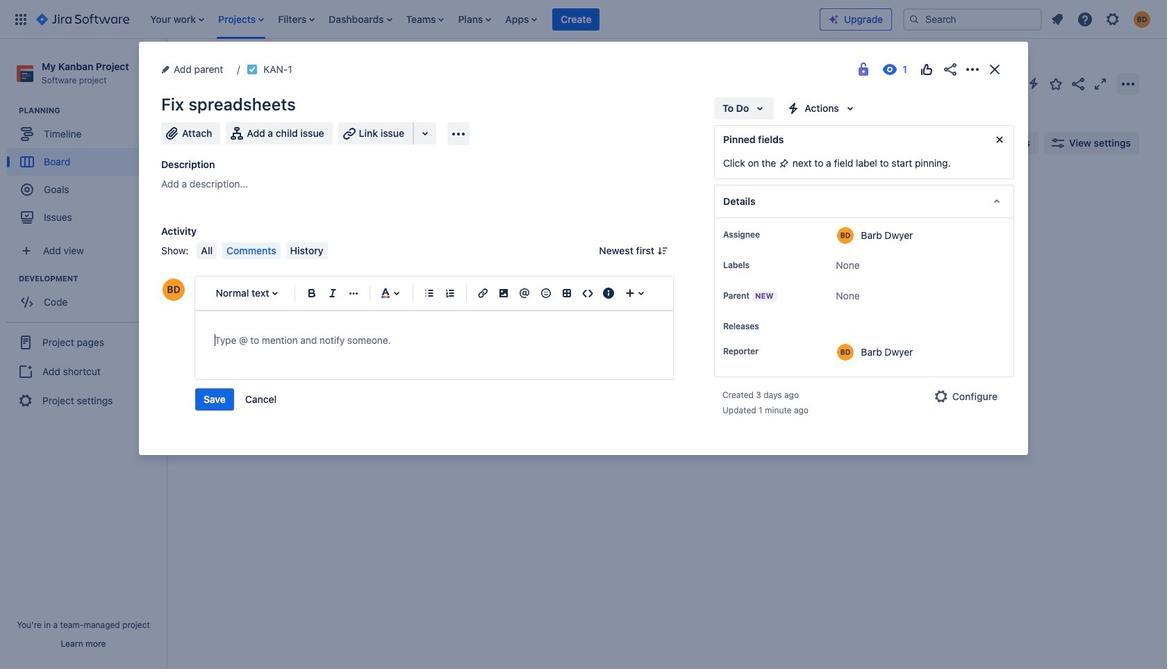 Task type: vqa. For each thing, say whether or not it's contained in the screenshot.
Create column image
yes



Task type: describe. For each thing, give the bounding box(es) containing it.
add app image
[[450, 125, 467, 142]]

Search this board text field
[[196, 131, 260, 156]]

actions image
[[965, 61, 982, 78]]

table image
[[559, 285, 575, 302]]

2 heading from the top
[[19, 273, 166, 284]]

link image
[[475, 285, 492, 302]]

goal image
[[21, 184, 33, 196]]

1 list item from the left
[[146, 0, 209, 39]]

enter full screen image
[[1093, 75, 1109, 92]]

create column image
[[786, 182, 802, 199]]

4 list item from the left
[[325, 0, 397, 39]]

close image
[[987, 61, 1004, 78]]

more formatting image
[[346, 285, 362, 302]]

5 list item from the left
[[402, 0, 449, 39]]

emoji image
[[538, 285, 554, 302]]

hide message image
[[992, 131, 1009, 148]]

info panel image
[[601, 285, 617, 302]]

6 list item from the left
[[454, 0, 496, 39]]

italic ⌘i image
[[325, 285, 341, 302]]

sidebar element
[[0, 39, 167, 669]]

code snippet image
[[580, 285, 596, 302]]

numbered list ⌘⇧7 image
[[442, 285, 459, 302]]



Task type: locate. For each thing, give the bounding box(es) containing it.
1 vertical spatial heading
[[19, 273, 166, 284]]

0 horizontal spatial task image
[[206, 252, 218, 263]]

list
[[143, 0, 820, 39], [1046, 7, 1160, 32]]

0 vertical spatial heading
[[19, 105, 166, 116]]

8 list item from the left
[[553, 0, 600, 39]]

list item
[[146, 0, 209, 39], [214, 0, 269, 39], [274, 0, 319, 39], [325, 0, 397, 39], [402, 0, 449, 39], [454, 0, 496, 39], [501, 0, 542, 39], [553, 0, 600, 39]]

1 horizontal spatial list
[[1046, 7, 1160, 32]]

star kan board image
[[1048, 75, 1065, 92]]

add people image
[[342, 135, 359, 152]]

mention image
[[517, 285, 533, 302]]

primary element
[[8, 0, 820, 39]]

banner
[[0, 0, 1168, 39]]

menu bar
[[194, 243, 331, 259]]

vote options: no one has voted for this issue yet. image
[[919, 61, 936, 78]]

1 heading from the top
[[19, 105, 166, 116]]

0 vertical spatial task image
[[247, 64, 258, 75]]

jira software image
[[36, 11, 129, 27], [36, 11, 129, 27]]

bullet list ⌘⇧8 image
[[421, 285, 438, 302]]

1 horizontal spatial task image
[[247, 64, 258, 75]]

group
[[7, 105, 166, 236], [7, 273, 166, 321], [6, 322, 161, 421], [195, 389, 285, 411]]

7 list item from the left
[[501, 0, 542, 39]]

add image, video, or file image
[[496, 285, 513, 302]]

details element
[[715, 185, 1015, 218]]

dialog
[[139, 42, 1029, 455]]

search image
[[909, 14, 920, 25]]

2 list item from the left
[[214, 0, 269, 39]]

None search field
[[904, 8, 1043, 30]]

task image
[[247, 64, 258, 75], [206, 252, 218, 263]]

Comment - Main content area, start typing to enter text. text field
[[215, 332, 654, 349]]

copy link to issue image
[[290, 63, 301, 74]]

0 horizontal spatial list
[[143, 0, 820, 39]]

1 vertical spatial task image
[[206, 252, 218, 263]]

link web pages and more image
[[417, 125, 434, 142]]

Search field
[[904, 8, 1043, 30]]

bold ⌘b image
[[304, 285, 320, 302]]

heading
[[19, 105, 166, 116], [19, 273, 166, 284]]

3 list item from the left
[[274, 0, 319, 39]]



